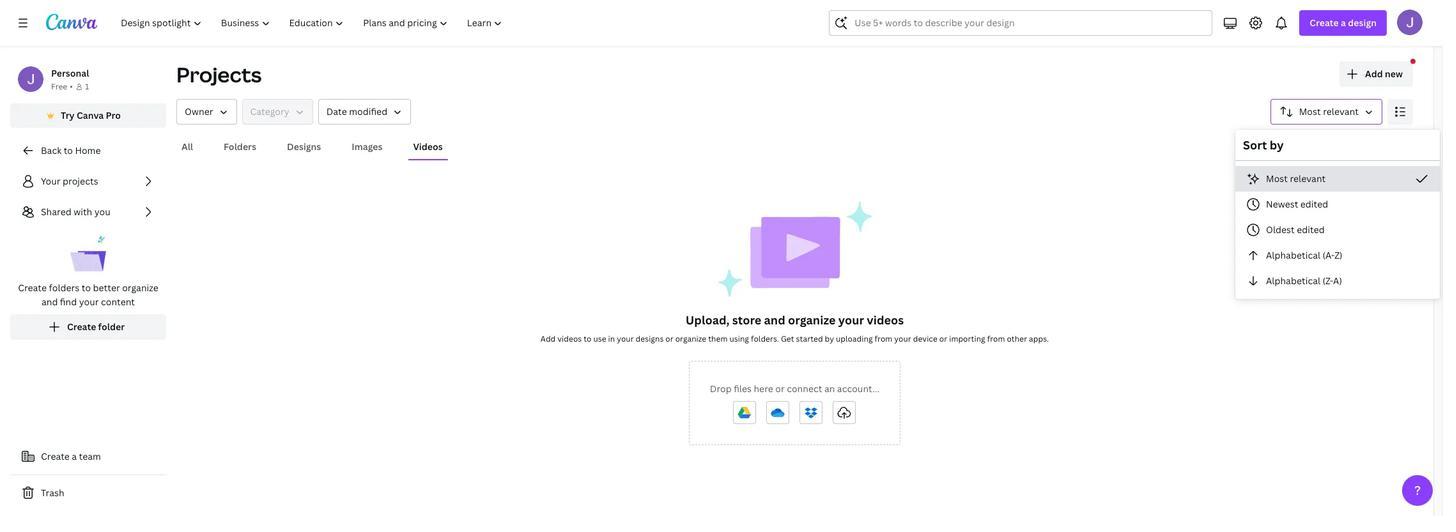 Task type: describe. For each thing, give the bounding box(es) containing it.
designs
[[287, 141, 321, 153]]

2 horizontal spatial or
[[940, 334, 948, 345]]

alphabetical for alphabetical (a-z)
[[1267, 249, 1321, 262]]

connect
[[787, 383, 823, 395]]

trash link
[[10, 481, 166, 506]]

modified
[[349, 106, 388, 118]]

all
[[182, 141, 193, 153]]

edited for oldest edited
[[1298, 224, 1325, 236]]

newest edited
[[1267, 198, 1329, 210]]

them
[[709, 334, 728, 345]]

in
[[608, 334, 615, 345]]

edited for newest edited
[[1301, 198, 1329, 210]]

alphabetical (a-z) option
[[1236, 243, 1441, 269]]

account...
[[838, 383, 880, 395]]

add inside dropdown button
[[1366, 68, 1384, 80]]

with
[[74, 206, 92, 218]]

projects
[[176, 61, 262, 88]]

new
[[1386, 68, 1404, 80]]

(a-
[[1323, 249, 1335, 262]]

Owner button
[[176, 99, 237, 125]]

list containing your projects
[[10, 169, 166, 340]]

create for create folder
[[67, 321, 96, 333]]

alphabetical (a-z) button
[[1236, 243, 1441, 269]]

videos button
[[408, 135, 448, 159]]

upload, store and organize your videos add videos to use in your designs or organize them using folders. get started by uploading from your device or importing from other apps.
[[541, 313, 1049, 345]]

most relevant inside most relevant button
[[1300, 106, 1359, 118]]

(z-
[[1323, 275, 1334, 287]]

drop files here or connect an account...
[[710, 383, 880, 395]]

your left the device
[[895, 334, 912, 345]]

to inside create folders to better organize and find your content
[[82, 282, 91, 294]]

you
[[94, 206, 110, 218]]

newest
[[1267, 198, 1299, 210]]

started
[[796, 334, 823, 345]]

2 from from the left
[[988, 334, 1006, 345]]

add inside upload, store and organize your videos add videos to use in your designs or organize them using folders. get started by uploading from your device or importing from other apps.
[[541, 334, 556, 345]]

personal
[[51, 67, 89, 79]]

alphabetical (z-a) option
[[1236, 269, 1441, 294]]

back
[[41, 145, 62, 157]]

alphabetical for alphabetical (z-a)
[[1267, 275, 1321, 287]]

videos
[[413, 141, 443, 153]]

trash
[[41, 487, 64, 499]]

using
[[730, 334, 749, 345]]

Search search field
[[855, 11, 1188, 35]]

device
[[914, 334, 938, 345]]

1
[[85, 81, 89, 92]]

here
[[754, 383, 774, 395]]

files
[[734, 383, 752, 395]]

free
[[51, 81, 67, 92]]

folders button
[[219, 135, 262, 159]]

and inside create folders to better organize and find your content
[[42, 296, 58, 308]]

images button
[[347, 135, 388, 159]]

oldest edited button
[[1236, 217, 1441, 243]]

add new
[[1366, 68, 1404, 80]]

newest edited button
[[1236, 192, 1441, 217]]

back to home
[[41, 145, 101, 157]]

by inside upload, store and organize your videos add videos to use in your designs or organize them using folders. get started by uploading from your device or importing from other apps.
[[825, 334, 834, 345]]

most inside option
[[1267, 173, 1288, 185]]

try
[[61, 109, 75, 121]]

sort by
[[1244, 137, 1284, 153]]

1 horizontal spatial organize
[[676, 334, 707, 345]]

home
[[75, 145, 101, 157]]

add new button
[[1340, 61, 1414, 87]]

your
[[41, 175, 61, 187]]

0 horizontal spatial or
[[666, 334, 674, 345]]

Sort by button
[[1271, 99, 1383, 125]]

top level navigation element
[[113, 10, 514, 36]]

shared with you
[[41, 206, 110, 218]]

uploading
[[836, 334, 873, 345]]

z)
[[1335, 249, 1343, 262]]

your right in
[[617, 334, 634, 345]]

your inside create folders to better organize and find your content
[[79, 296, 99, 308]]

a)
[[1334, 275, 1343, 287]]

1 horizontal spatial videos
[[867, 313, 904, 328]]

create folder button
[[10, 315, 166, 340]]



Task type: locate. For each thing, give the bounding box(es) containing it.
to left better
[[82, 282, 91, 294]]

1 vertical spatial most relevant
[[1267, 173, 1326, 185]]

create inside create folders to better organize and find your content
[[18, 282, 47, 294]]

your projects link
[[10, 169, 166, 194]]

0 horizontal spatial by
[[825, 334, 834, 345]]

from
[[875, 334, 893, 345], [988, 334, 1006, 345]]

other
[[1007, 334, 1028, 345]]

oldest
[[1267, 224, 1295, 236]]

most relevant option
[[1236, 166, 1441, 192]]

designs
[[636, 334, 664, 345]]

apps.
[[1030, 334, 1049, 345]]

a for design
[[1342, 17, 1347, 29]]

organize up content
[[122, 282, 158, 294]]

create left team
[[41, 451, 70, 463]]

0 horizontal spatial from
[[875, 334, 893, 345]]

your up uploading
[[839, 313, 865, 328]]

0 vertical spatial most
[[1300, 106, 1322, 118]]

1 from from the left
[[875, 334, 893, 345]]

from left other on the right of page
[[988, 334, 1006, 345]]

Category button
[[242, 99, 313, 125]]

create for create folders to better organize and find your content
[[18, 282, 47, 294]]

date modified
[[327, 106, 388, 118]]

drop
[[710, 383, 732, 395]]

owner
[[185, 106, 213, 118]]

None search field
[[830, 10, 1213, 36]]

category
[[250, 106, 289, 118]]

pro
[[106, 109, 121, 121]]

0 horizontal spatial most
[[1267, 173, 1288, 185]]

create folders to better organize and find your content
[[18, 282, 158, 308]]

and up folders.
[[765, 313, 786, 328]]

a left design
[[1342, 17, 1347, 29]]

a left team
[[72, 451, 77, 463]]

jacob simon image
[[1398, 10, 1423, 35]]

organize
[[122, 282, 158, 294], [788, 313, 836, 328], [676, 334, 707, 345]]

0 vertical spatial to
[[64, 145, 73, 157]]

upload,
[[686, 313, 730, 328]]

1 vertical spatial by
[[825, 334, 834, 345]]

a inside button
[[72, 451, 77, 463]]

and
[[42, 296, 58, 308], [765, 313, 786, 328]]

and inside upload, store and organize your videos add videos to use in your designs or organize them using folders. get started by uploading from your device or importing from other apps.
[[765, 313, 786, 328]]

most relevant
[[1300, 106, 1359, 118], [1267, 173, 1326, 185]]

most relevant up newest edited
[[1267, 173, 1326, 185]]

or right here
[[776, 383, 785, 395]]

a
[[1342, 17, 1347, 29], [72, 451, 77, 463]]

edited up alphabetical (a-z)
[[1298, 224, 1325, 236]]

by right "started"
[[825, 334, 834, 345]]

alphabetical
[[1267, 249, 1321, 262], [1267, 275, 1321, 287]]

organize up "started"
[[788, 313, 836, 328]]

add
[[1366, 68, 1384, 80], [541, 334, 556, 345]]

Date modified button
[[318, 99, 411, 125]]

create
[[1310, 17, 1339, 29], [18, 282, 47, 294], [67, 321, 96, 333], [41, 451, 70, 463]]

relevant up newest edited
[[1291, 173, 1326, 185]]

most relevant button
[[1236, 166, 1441, 192]]

2 vertical spatial to
[[584, 334, 592, 345]]

videos left use
[[558, 334, 582, 345]]

or right the device
[[940, 334, 948, 345]]

or
[[666, 334, 674, 345], [940, 334, 948, 345], [776, 383, 785, 395]]

an
[[825, 383, 835, 395]]

1 vertical spatial most
[[1267, 173, 1288, 185]]

try canva pro button
[[10, 104, 166, 128]]

try canva pro
[[61, 109, 121, 121]]

0 horizontal spatial a
[[72, 451, 77, 463]]

date
[[327, 106, 347, 118]]

0 horizontal spatial to
[[64, 145, 73, 157]]

most relevant inside most relevant button
[[1267, 173, 1326, 185]]

2 alphabetical from the top
[[1267, 275, 1321, 287]]

a for team
[[72, 451, 77, 463]]

create for create a design
[[1310, 17, 1339, 29]]

0 vertical spatial add
[[1366, 68, 1384, 80]]

create down find
[[67, 321, 96, 333]]

1 horizontal spatial from
[[988, 334, 1006, 345]]

1 vertical spatial and
[[765, 313, 786, 328]]

0 vertical spatial videos
[[867, 313, 904, 328]]

videos up uploading
[[867, 313, 904, 328]]

and left find
[[42, 296, 58, 308]]

shared
[[41, 206, 71, 218]]

1 horizontal spatial by
[[1270, 137, 1284, 153]]

your
[[79, 296, 99, 308], [839, 313, 865, 328], [617, 334, 634, 345], [895, 334, 912, 345]]

create inside create a team button
[[41, 451, 70, 463]]

a inside "dropdown button"
[[1342, 17, 1347, 29]]

shared with you link
[[10, 200, 166, 225]]

folders.
[[751, 334, 779, 345]]

1 vertical spatial to
[[82, 282, 91, 294]]

all button
[[176, 135, 198, 159]]

to right back
[[64, 145, 73, 157]]

add left new
[[1366, 68, 1384, 80]]

create a team button
[[10, 444, 166, 470]]

add left use
[[541, 334, 556, 345]]

1 vertical spatial a
[[72, 451, 77, 463]]

1 horizontal spatial a
[[1342, 17, 1347, 29]]

or right the designs
[[666, 334, 674, 345]]

your right find
[[79, 296, 99, 308]]

create left 'folders' on the bottom left
[[18, 282, 47, 294]]

to inside upload, store and organize your videos add videos to use in your designs or organize them using folders. get started by uploading from your device or importing from other apps.
[[584, 334, 592, 345]]

0 vertical spatial a
[[1342, 17, 1347, 29]]

create folder
[[67, 321, 125, 333]]

0 vertical spatial most relevant
[[1300, 106, 1359, 118]]

0 horizontal spatial add
[[541, 334, 556, 345]]

alphabetical inside option
[[1267, 275, 1321, 287]]

canva
[[77, 109, 104, 121]]

create inside create folder 'button'
[[67, 321, 96, 333]]

1 alphabetical from the top
[[1267, 249, 1321, 262]]

1 horizontal spatial most
[[1300, 106, 1322, 118]]

0 vertical spatial by
[[1270, 137, 1284, 153]]

back to home link
[[10, 138, 166, 164]]

organize inside create folders to better organize and find your content
[[122, 282, 158, 294]]

1 horizontal spatial or
[[776, 383, 785, 395]]

alphabetical (z-a) button
[[1236, 269, 1441, 294]]

1 horizontal spatial add
[[1366, 68, 1384, 80]]

0 vertical spatial and
[[42, 296, 58, 308]]

relevant down add new dropdown button at the top of page
[[1324, 106, 1359, 118]]

0 horizontal spatial organize
[[122, 282, 158, 294]]

2 horizontal spatial organize
[[788, 313, 836, 328]]

0 vertical spatial edited
[[1301, 198, 1329, 210]]

0 horizontal spatial and
[[42, 296, 58, 308]]

1 vertical spatial add
[[541, 334, 556, 345]]

alphabetical (z-a)
[[1267, 275, 1343, 287]]

create inside create a design "dropdown button"
[[1310, 17, 1339, 29]]

2 vertical spatial organize
[[676, 334, 707, 345]]

store
[[733, 313, 762, 328]]

free •
[[51, 81, 73, 92]]

list
[[10, 169, 166, 340]]

alphabetical inside 'option'
[[1267, 249, 1321, 262]]

2 horizontal spatial to
[[584, 334, 592, 345]]

most
[[1300, 106, 1322, 118], [1267, 173, 1288, 185]]

importing
[[950, 334, 986, 345]]

create left design
[[1310, 17, 1339, 29]]

1 vertical spatial relevant
[[1291, 173, 1326, 185]]

alphabetical down alphabetical (a-z)
[[1267, 275, 1321, 287]]

content
[[101, 296, 135, 308]]

most relevant down add new dropdown button at the top of page
[[1300, 106, 1359, 118]]

images
[[352, 141, 383, 153]]

0 vertical spatial organize
[[122, 282, 158, 294]]

create a design
[[1310, 17, 1377, 29]]

by
[[1270, 137, 1284, 153], [825, 334, 834, 345]]

to
[[64, 145, 73, 157], [82, 282, 91, 294], [584, 334, 592, 345]]

alphabetical down oldest edited
[[1267, 249, 1321, 262]]

use
[[594, 334, 607, 345]]

to left use
[[584, 334, 592, 345]]

newest edited option
[[1236, 192, 1441, 217]]

relevant inside option
[[1291, 173, 1326, 185]]

projects
[[63, 175, 98, 187]]

design
[[1349, 17, 1377, 29]]

1 horizontal spatial to
[[82, 282, 91, 294]]

folders
[[49, 282, 79, 294]]

from right uploading
[[875, 334, 893, 345]]

find
[[60, 296, 77, 308]]

better
[[93, 282, 120, 294]]

videos
[[867, 313, 904, 328], [558, 334, 582, 345]]

edited up oldest edited
[[1301, 198, 1329, 210]]

•
[[70, 81, 73, 92]]

get
[[781, 334, 795, 345]]

folders
[[224, 141, 256, 153]]

designs button
[[282, 135, 326, 159]]

your projects
[[41, 175, 98, 187]]

1 vertical spatial videos
[[558, 334, 582, 345]]

1 vertical spatial edited
[[1298, 224, 1325, 236]]

1 vertical spatial alphabetical
[[1267, 275, 1321, 287]]

organize down upload,
[[676, 334, 707, 345]]

create for create a team
[[41, 451, 70, 463]]

0 horizontal spatial videos
[[558, 334, 582, 345]]

0 vertical spatial alphabetical
[[1267, 249, 1321, 262]]

create a team
[[41, 451, 101, 463]]

oldest edited
[[1267, 224, 1325, 236]]

0 vertical spatial relevant
[[1324, 106, 1359, 118]]

team
[[79, 451, 101, 463]]

sort
[[1244, 137, 1268, 153]]

by right sort
[[1270, 137, 1284, 153]]

alphabetical (a-z)
[[1267, 249, 1343, 262]]

folder
[[98, 321, 125, 333]]

sort by list box
[[1236, 166, 1441, 294]]

1 vertical spatial organize
[[788, 313, 836, 328]]

1 horizontal spatial and
[[765, 313, 786, 328]]

create a design button
[[1300, 10, 1388, 36]]

oldest edited option
[[1236, 217, 1441, 243]]

relevant
[[1324, 106, 1359, 118], [1291, 173, 1326, 185]]



Task type: vqa. For each thing, say whether or not it's contained in the screenshot.
edited
yes



